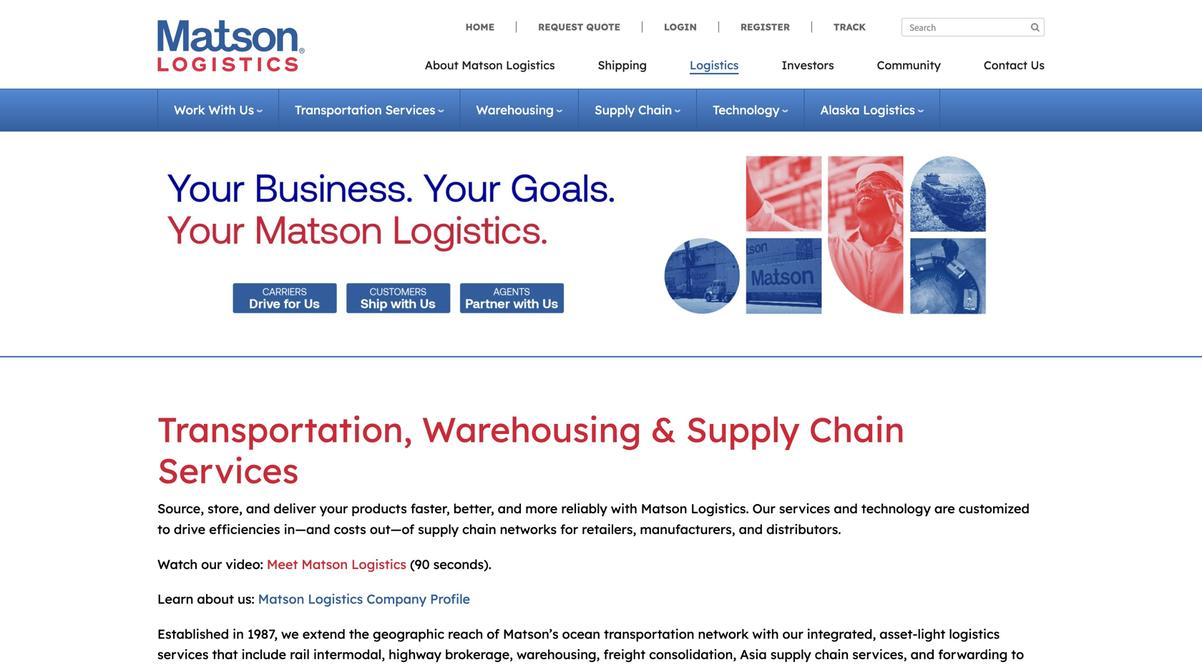 Task type: locate. For each thing, give the bounding box(es) containing it.
logistics.
[[691, 501, 749, 517]]

about matson logistics link
[[425, 54, 577, 83]]

supply right asia
[[771, 647, 811, 663]]

us
[[1031, 58, 1045, 72], [239, 102, 254, 118]]

1 horizontal spatial chain
[[815, 647, 849, 663]]

1 horizontal spatial supply
[[686, 408, 800, 451]]

0 vertical spatial chain
[[638, 102, 672, 118]]

login link
[[642, 21, 719, 33]]

1 horizontal spatial supply
[[771, 647, 811, 663]]

home link
[[466, 21, 516, 33]]

supply chain link
[[595, 102, 681, 118]]

services up distributors.
[[779, 501, 830, 517]]

us inside top menu "navigation"
[[1031, 58, 1045, 72]]

chain
[[462, 522, 496, 538], [815, 647, 849, 663]]

1 vertical spatial services
[[157, 647, 209, 663]]

0 vertical spatial us
[[1031, 58, 1045, 72]]

0 horizontal spatial with
[[611, 501, 638, 517]]

0 vertical spatial with
[[611, 501, 638, 517]]

warehousing
[[476, 102, 554, 118], [422, 408, 642, 451]]

meet matson logistics link
[[267, 557, 407, 573]]

logistics up warehousing link
[[506, 58, 555, 72]]

manufacturers,
[[640, 522, 735, 538]]

our
[[201, 557, 222, 573], [783, 626, 804, 643]]

services, and
[[853, 647, 935, 663]]

None search field
[[902, 18, 1045, 36]]

1 vertical spatial chain
[[809, 408, 905, 451]]

logistics down login
[[690, 58, 739, 72]]

highway
[[389, 647, 442, 663]]

with inside source, store, and deliver your products faster, better, and more reliably with matson logistics. our services and technology are customized to drive efficiencies in—and costs out—of supply chain networks for retailers, manufacturers, and distributors.
[[611, 501, 638, 517]]

matson inside top menu "navigation"
[[462, 58, 503, 72]]

products
[[352, 501, 407, 517]]

alaska
[[821, 102, 860, 118]]

0 horizontal spatial us
[[239, 102, 254, 118]]

0 horizontal spatial chain
[[462, 522, 496, 538]]

investors
[[782, 58, 834, 72]]

matson
[[462, 58, 503, 72], [641, 501, 687, 517], [302, 557, 348, 573], [258, 592, 304, 608]]

our left integrated,
[[783, 626, 804, 643]]

1 vertical spatial us
[[239, 102, 254, 118]]

1 vertical spatial warehousing
[[422, 408, 642, 451]]

0 horizontal spatial our
[[201, 557, 222, 573]]

transportation,
[[157, 408, 412, 451]]

services down about
[[385, 102, 435, 118]]

shipping link
[[577, 54, 668, 83]]

with inside established in 1987, we extend the geographic reach of matson's ocean transportation network with our integrated, asset-light logistics services that include rail intermodal, highway brokerage, warehousing, freight consolidation, asia supply chain services, and forwarding to alaska.
[[752, 626, 779, 643]]

services
[[385, 102, 435, 118], [157, 450, 299, 492]]

with
[[611, 501, 638, 517], [752, 626, 779, 643]]

chain down better, in the bottom left of the page
[[462, 522, 496, 538]]

shipping
[[598, 58, 647, 72]]

warehousing inside transportation, warehousing & supply chain services
[[422, 408, 642, 451]]

supply
[[418, 522, 459, 538], [771, 647, 811, 663]]

0 vertical spatial our
[[201, 557, 222, 573]]

work
[[174, 102, 205, 118]]

chain
[[638, 102, 672, 118], [809, 408, 905, 451]]

with up asia
[[752, 626, 779, 643]]

more
[[525, 501, 558, 517]]

our left video:
[[201, 557, 222, 573]]

about matson logistics
[[425, 58, 555, 72]]

0 vertical spatial chain
[[462, 522, 496, 538]]

0 horizontal spatial services
[[157, 450, 299, 492]]

in
[[233, 626, 244, 643]]

logistics inside "link"
[[690, 58, 739, 72]]

request quote
[[538, 21, 620, 33]]

transportation
[[295, 102, 382, 118]]

with up retailers,
[[611, 501, 638, 517]]

matson down home
[[462, 58, 503, 72]]

1 vertical spatial services
[[157, 450, 299, 492]]

1 horizontal spatial chain
[[809, 408, 905, 451]]

watch
[[157, 557, 198, 573]]

matson up the learn about us: matson logistics company profile
[[302, 557, 348, 573]]

0 horizontal spatial chain
[[638, 102, 672, 118]]

community
[[877, 58, 941, 72]]

include
[[242, 647, 286, 663]]

to left the drive
[[157, 522, 170, 538]]

investors link
[[760, 54, 856, 83]]

1 horizontal spatial with
[[752, 626, 779, 643]]

quote
[[586, 21, 620, 33]]

work with us
[[174, 102, 254, 118]]

1 horizontal spatial services
[[779, 501, 830, 517]]

technology
[[862, 501, 931, 517]]

services up store,
[[157, 450, 299, 492]]

to inside source, store, and deliver your products faster, better, and more reliably with matson logistics. our services and technology are customized to drive efficiencies in—and costs out—of supply chain networks for retailers, manufacturers, and distributors.
[[157, 522, 170, 538]]

learn
[[157, 592, 193, 608]]

better,
[[454, 501, 494, 517]]

warehousing link
[[476, 102, 563, 118]]

0 vertical spatial warehousing
[[476, 102, 554, 118]]

alaska.
[[157, 668, 202, 668]]

services
[[779, 501, 830, 517], [157, 647, 209, 663]]

matson logistics image
[[157, 20, 305, 72]]

to right forwarding
[[1011, 647, 1024, 663]]

supply down faster,
[[418, 522, 459, 538]]

&
[[651, 408, 677, 451]]

1 vertical spatial chain
[[815, 647, 849, 663]]

1 vertical spatial with
[[752, 626, 779, 643]]

1 horizontal spatial us
[[1031, 58, 1045, 72]]

services inside transportation, warehousing & supply chain services
[[157, 450, 299, 492]]

asset-
[[880, 626, 918, 643]]

1 vertical spatial our
[[783, 626, 804, 643]]

1987, we
[[248, 626, 299, 643]]

0 vertical spatial supply
[[418, 522, 459, 538]]

1 vertical spatial supply
[[686, 408, 800, 451]]

0 vertical spatial supply
[[595, 102, 635, 118]]

meet
[[267, 557, 298, 573]]

about
[[197, 592, 234, 608]]

1 horizontal spatial to
[[1011, 647, 1024, 663]]

logistics down out—of
[[351, 557, 407, 573]]

0 horizontal spatial services
[[157, 647, 209, 663]]

0 vertical spatial to
[[157, 522, 170, 538]]

work with us link
[[174, 102, 263, 118]]

1 vertical spatial to
[[1011, 647, 1024, 663]]

1 vertical spatial supply
[[771, 647, 811, 663]]

1 horizontal spatial our
[[783, 626, 804, 643]]

0 horizontal spatial supply
[[418, 522, 459, 538]]

customized
[[959, 501, 1030, 517]]

chain inside established in 1987, we extend the geographic reach of matson's ocean transportation network with our integrated, asset-light logistics services that include rail intermodal, highway brokerage, warehousing, freight consolidation, asia supply chain services, and forwarding to alaska.
[[815, 647, 849, 663]]

logistics
[[949, 626, 1000, 643]]

matson up 'manufacturers,'
[[641, 501, 687, 517]]

chain inside transportation, warehousing & supply chain services
[[809, 408, 905, 451]]

technology link
[[713, 102, 788, 118]]

established in 1987, we extend the geographic reach of matson's ocean transportation network with our integrated, asset-light logistics services that include rail intermodal, highway brokerage, warehousing, freight consolidation, asia supply chain services, and forwarding to alaska.
[[157, 626, 1024, 668]]

us right the with
[[239, 102, 254, 118]]

and up distributors.
[[834, 501, 858, 517]]

0 vertical spatial services
[[385, 102, 435, 118]]

us right contact
[[1031, 58, 1045, 72]]

chain down integrated,
[[815, 647, 849, 663]]

network
[[698, 626, 749, 643]]

services up alaska.
[[157, 647, 209, 663]]

0 horizontal spatial to
[[157, 522, 170, 538]]

rail
[[290, 647, 310, 663]]

reach
[[448, 626, 483, 643]]

are
[[935, 501, 955, 517]]

0 vertical spatial services
[[779, 501, 830, 517]]



Task type: vqa. For each thing, say whether or not it's contained in the screenshot.
The Highway Brokerage, Intermodal Rail, Warehousing, Forwarding Image
yes



Task type: describe. For each thing, give the bounding box(es) containing it.
asia
[[740, 647, 767, 663]]

integrated,
[[807, 626, 876, 643]]

your
[[320, 501, 348, 517]]

logistics up "extend the"
[[308, 592, 363, 608]]

networks
[[500, 522, 557, 538]]

extend the
[[303, 626, 369, 643]]

matson logistics company profile link
[[258, 592, 470, 608]]

ocean
[[562, 626, 600, 643]]

track link
[[812, 21, 866, 33]]

company
[[367, 592, 427, 608]]

of
[[487, 626, 500, 643]]

costs
[[334, 522, 366, 538]]

0 horizontal spatial supply
[[595, 102, 635, 118]]

for
[[560, 522, 578, 538]]

in—and
[[284, 522, 330, 538]]

distributors.
[[767, 522, 841, 538]]

alaska logistics link
[[821, 102, 924, 118]]

with for reliably
[[611, 501, 638, 517]]

drive
[[174, 522, 206, 538]]

contact
[[984, 58, 1028, 72]]

services inside source, store, and deliver your products faster, better, and more reliably with matson logistics. our services and technology are customized to drive efficiencies in—and costs out—of supply chain networks for retailers, manufacturers, and distributors.
[[779, 501, 830, 517]]

established
[[157, 626, 229, 643]]

login
[[664, 21, 697, 33]]

matson inside source, store, and deliver your products faster, better, and more reliably with matson logistics. our services and technology are customized to drive efficiencies in—and costs out—of supply chain networks for retailers, manufacturers, and distributors.
[[641, 501, 687, 517]]

home
[[466, 21, 495, 33]]

transportation services
[[295, 102, 435, 118]]

top menu navigation
[[425, 54, 1045, 83]]

forwarding
[[938, 647, 1008, 663]]

us:
[[238, 592, 255, 608]]

Search search field
[[902, 18, 1045, 36]]

matson down meet
[[258, 592, 304, 608]]

alaska logistics
[[821, 102, 915, 118]]

out—of
[[370, 522, 414, 538]]

consolidation,
[[649, 647, 737, 663]]

warehousing,
[[517, 647, 600, 663]]

transportation
[[604, 626, 695, 643]]

logistics down community link
[[863, 102, 915, 118]]

profile
[[430, 592, 470, 608]]

and up networks
[[498, 501, 522, 517]]

supply chain
[[595, 102, 672, 118]]

video:
[[226, 557, 263, 573]]

with
[[208, 102, 236, 118]]

community link
[[856, 54, 963, 83]]

and up efficiencies
[[246, 501, 270, 517]]

and down our
[[739, 522, 763, 538]]

source,
[[157, 501, 204, 517]]

our inside established in 1987, we extend the geographic reach of matson's ocean transportation network with our integrated, asset-light logistics services that include rail intermodal, highway brokerage, warehousing, freight consolidation, asia supply chain services, and forwarding to alaska.
[[783, 626, 804, 643]]

our
[[753, 501, 776, 517]]

request
[[538, 21, 583, 33]]

brokerage,
[[445, 647, 513, 663]]

highway brokerage, intermodal rail, warehousing, forwarding image
[[167, 140, 1035, 331]]

request quote link
[[516, 21, 642, 33]]

contact us
[[984, 58, 1045, 72]]

with for network
[[752, 626, 779, 643]]

source, store, and deliver your products faster, better, and more reliably with matson logistics. our services and technology are customized to drive efficiencies in—and costs out—of supply chain networks for retailers, manufacturers, and distributors.
[[157, 501, 1030, 538]]

register
[[741, 21, 790, 33]]

faster,
[[411, 501, 450, 517]]

chain inside source, store, and deliver your products faster, better, and more reliably with matson logistics. our services and technology are customized to drive efficiencies in—and costs out—of supply chain networks for retailers, manufacturers, and distributors.
[[462, 522, 496, 538]]

light
[[918, 626, 946, 643]]

logistics link
[[668, 54, 760, 83]]

store,
[[208, 501, 242, 517]]

(90
[[410, 557, 430, 573]]

supply inside established in 1987, we extend the geographic reach of matson's ocean transportation network with our integrated, asset-light logistics services that include rail intermodal, highway brokerage, warehousing, freight consolidation, asia supply chain services, and forwarding to alaska.
[[771, 647, 811, 663]]

search image
[[1031, 23, 1040, 32]]

deliver
[[274, 501, 316, 517]]

efficiencies
[[209, 522, 280, 538]]

transportation services link
[[295, 102, 444, 118]]

to inside established in 1987, we extend the geographic reach of matson's ocean transportation network with our integrated, asset-light logistics services that include rail intermodal, highway brokerage, warehousing, freight consolidation, asia supply chain services, and forwarding to alaska.
[[1011, 647, 1024, 663]]

that
[[212, 647, 238, 663]]

services inside established in 1987, we extend the geographic reach of matson's ocean transportation network with our integrated, asset-light logistics services that include rail intermodal, highway brokerage, warehousing, freight consolidation, asia supply chain services, and forwarding to alaska.
[[157, 647, 209, 663]]

reliably
[[561, 501, 607, 517]]

intermodal,
[[313, 647, 385, 663]]

seconds).
[[433, 557, 492, 573]]

supply inside transportation, warehousing & supply chain services
[[686, 408, 800, 451]]

register link
[[719, 21, 812, 33]]

supply inside source, store, and deliver your products faster, better, and more reliably with matson logistics. our services and technology are customized to drive efficiencies in—and costs out—of supply chain networks for retailers, manufacturers, and distributors.
[[418, 522, 459, 538]]

track
[[834, 21, 866, 33]]

about
[[425, 58, 459, 72]]

geographic
[[373, 626, 444, 643]]

watch our video: meet matson logistics (90 seconds).
[[157, 557, 492, 573]]

transportation, warehousing & supply chain services
[[157, 408, 905, 492]]

1 horizontal spatial services
[[385, 102, 435, 118]]

contact us link
[[963, 54, 1045, 83]]

learn about us: matson logistics company profile
[[157, 592, 470, 608]]

retailers,
[[582, 522, 636, 538]]



